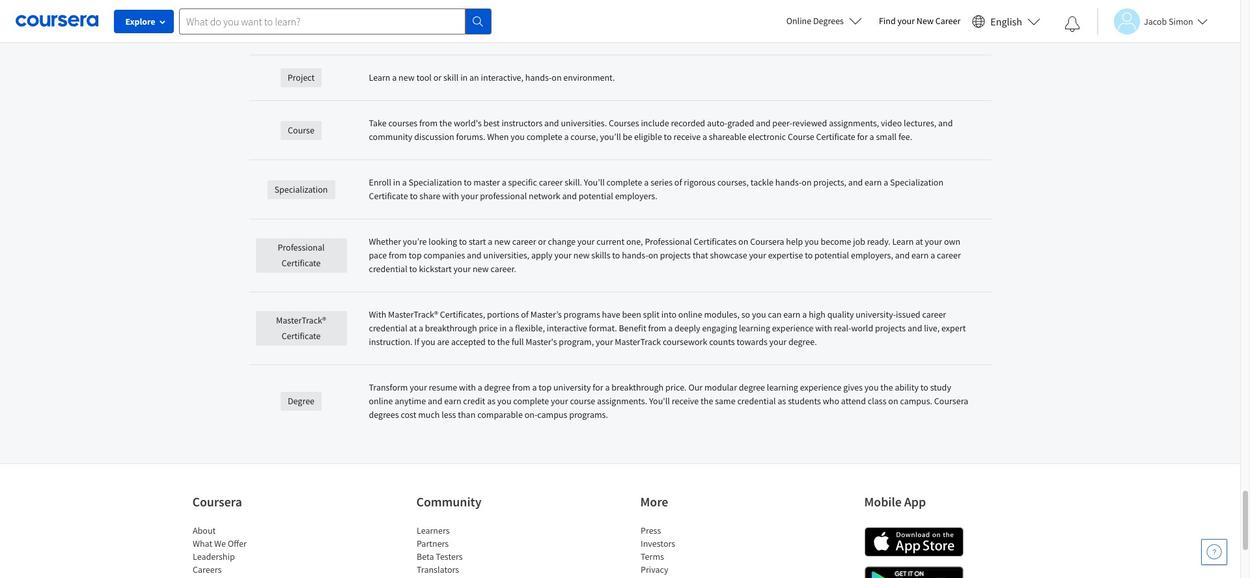 Task type: vqa. For each thing, say whether or not it's contained in the screenshot.
urbana-
no



Task type: locate. For each thing, give the bounding box(es) containing it.
credential inside transform your resume with a degree from a top university for a breakthrough price. our modular degree learning experience gives you the ability to study online anytime and earn credit as you complete your course assignments. you'll receive the same credential as students who attend class on campus. coursera degrees cost much less than comparable on-campus programs.
[[737, 395, 776, 407]]

you
[[481, 12, 495, 24], [945, 12, 959, 24], [511, 131, 525, 143], [805, 236, 819, 247], [752, 309, 766, 320], [421, 336, 435, 348], [865, 382, 879, 393], [497, 395, 512, 407]]

complete inside enroll in a specialization to master a specific career skill. you'll complete a series of rigorous courses, tackle hands-on projects, and earn a specialization certificate to share with your professional network and potential employers.
[[607, 176, 642, 188]]

coursera inside the whether you're looking to start a new career or change your current one, professional certificates on coursera help you become job ready. learn at your own pace from top companies and universities, apply your new skills to hands-on projects that showcase your expertise to potential employers, and earn a career credential to kickstart your new career.
[[750, 236, 784, 247]]

list for more
[[641, 524, 751, 578]]

project down "guided project"
[[288, 72, 315, 83]]

0 horizontal spatial degree
[[484, 382, 510, 393]]

2 vertical spatial coursera
[[192, 494, 242, 510]]

expert.
[[847, 12, 874, 24]]

attend
[[841, 395, 866, 407]]

job
[[853, 236, 866, 247]]

resume
[[429, 382, 457, 393]]

under
[[561, 12, 583, 24]]

you right so
[[752, 309, 766, 320]]

1 horizontal spatial for
[[857, 131, 868, 143]]

list item down offer
[[192, 576, 303, 578]]

1 horizontal spatial breakthrough
[[612, 382, 664, 393]]

learners link
[[416, 525, 449, 537]]

career.
[[491, 263, 516, 275]]

to down include
[[664, 131, 672, 143]]

from inside with mastertrack® certificates, portions of master's programs have been split into online modules, so you can earn a high quality university-issued career credential at a breakthrough price in a flexible, interactive format. benefit from a deeply engaging learning experience with real-world projects and live, expert instruction. if you are accepted to the full master's program, your mastertrack coursework counts towards your degree.
[[648, 322, 667, 334]]

privacy link
[[641, 564, 668, 576]]

1 vertical spatial receive
[[672, 395, 699, 407]]

courses,
[[717, 176, 749, 188]]

instructors
[[502, 117, 543, 129]]

0 vertical spatial receive
[[674, 131, 701, 143]]

earn right projects,
[[865, 176, 882, 188]]

interactive inside learn a job-relevant skill that you can use today in under 2 hours through an interactive experience guided by a subject matter expert. access everything you need right in your browser and complete your project confidently with step-by-step instructions.
[[659, 12, 699, 24]]

that inside the whether you're looking to start a new career or change your current one, professional certificates on coursera help you become job ready. learn at your own pace from top companies and universities, apply your new skills to hands-on projects that showcase your expertise to potential employers, and earn a career credential to kickstart your new career.
[[693, 249, 708, 261]]

coursera down study
[[934, 395, 969, 407]]

at up 'if'
[[409, 322, 417, 334]]

0 vertical spatial that
[[464, 12, 479, 24]]

can left "use"
[[497, 12, 511, 24]]

find your new career link
[[873, 13, 967, 29]]

receive down price. on the bottom
[[672, 395, 699, 407]]

peer-
[[773, 117, 793, 129]]

0 vertical spatial at
[[916, 236, 923, 247]]

list item down privacy link
[[641, 576, 751, 578]]

with
[[618, 26, 634, 38], [442, 190, 459, 202], [816, 322, 832, 334], [459, 382, 476, 393]]

list containing about
[[192, 524, 303, 578]]

list
[[192, 524, 303, 578], [416, 524, 527, 578], [641, 524, 751, 578]]

can inside with mastertrack® certificates, portions of master's programs have been split into online modules, so you can earn a high quality university-issued career credential at a breakthrough price in a flexible, interactive format. benefit from a deeply engaging learning experience with real-world projects and live, expert instruction. if you are accepted to the full master's program, your mastertrack coursework counts towards your degree.
[[768, 309, 782, 320]]

1 horizontal spatial mastertrack®
[[388, 309, 438, 320]]

professional certificate
[[278, 242, 325, 269]]

on inside transform your resume with a degree from a top university for a breakthrough price. our modular degree learning experience gives you the ability to study online anytime and earn credit as you complete your course assignments. you'll receive the same credential as students who attend class on campus. coursera degrees cost much less than comparable on-campus programs.
[[889, 395, 898, 407]]

0 horizontal spatial projects
[[660, 249, 691, 261]]

complete up employers.
[[607, 176, 642, 188]]

1 vertical spatial top
[[539, 382, 552, 393]]

1 degree from the left
[[484, 382, 510, 393]]

kickstart
[[419, 263, 452, 275]]

1 vertical spatial or
[[538, 236, 546, 247]]

list item for more
[[641, 576, 751, 578]]

online inside transform your resume with a degree from a top university for a breakthrough price. our modular degree learning experience gives you the ability to study online anytime and earn credit as you complete your course assignments. you'll receive the same credential as students who attend class on campus. coursera degrees cost much less than comparable on-campus programs.
[[369, 395, 393, 407]]

2 vertical spatial learn
[[893, 236, 914, 247]]

career inside with mastertrack® certificates, portions of master's programs have been split into online modules, so you can earn a high quality university-issued career credential at a breakthrough price in a flexible, interactive format. benefit from a deeply engaging learning experience with real-world projects and live, expert instruction. if you are accepted to the full master's program, your mastertrack coursework counts towards your degree.
[[922, 309, 946, 320]]

0 vertical spatial online
[[678, 309, 702, 320]]

a up professional
[[502, 176, 506, 188]]

high
[[809, 309, 826, 320]]

take
[[369, 117, 387, 129]]

terms link
[[641, 551, 664, 563]]

series
[[651, 176, 673, 188]]

0 vertical spatial breakthrough
[[425, 322, 477, 334]]

1 horizontal spatial list item
[[416, 576, 527, 578]]

2 horizontal spatial coursera
[[934, 395, 969, 407]]

2 list item from the left
[[416, 576, 527, 578]]

of inside with mastertrack® certificates, portions of master's programs have been split into online modules, so you can earn a high quality university-issued career credential at a breakthrough price in a flexible, interactive format. benefit from a deeply engaging learning experience with real-world projects and live, expert instruction. if you are accepted to the full master's program, your mastertrack coursework counts towards your degree.
[[521, 309, 529, 320]]

less
[[442, 409, 456, 421]]

coursera image
[[16, 11, 98, 31]]

for down the "assignments,"
[[857, 131, 868, 143]]

0 vertical spatial top
[[409, 249, 422, 261]]

learn a job-relevant skill that you can use today in under 2 hours through an interactive experience guided by a subject matter expert. access everything you need right in your browser and complete your project confidently with step-by-step instructions.
[[369, 12, 959, 38]]

0 vertical spatial for
[[857, 131, 868, 143]]

portions
[[487, 309, 519, 320]]

0 vertical spatial coursera
[[750, 236, 784, 247]]

1 vertical spatial breakthrough
[[612, 382, 664, 393]]

and inside learn a job-relevant skill that you can use today in under 2 hours through an interactive experience guided by a subject matter expert. access everything you need right in your browser and complete your project confidently with step-by-step instructions.
[[471, 26, 485, 38]]

auto-
[[707, 117, 728, 129]]

1 horizontal spatial at
[[916, 236, 923, 247]]

0 horizontal spatial as
[[487, 395, 496, 407]]

recorded
[[671, 117, 705, 129]]

to right expertise on the right top
[[805, 249, 813, 261]]

0 horizontal spatial specialization
[[275, 183, 328, 195]]

0 vertical spatial potential
[[579, 190, 613, 202]]

the down our
[[701, 395, 713, 407]]

0 horizontal spatial potential
[[579, 190, 613, 202]]

career down own
[[937, 249, 961, 261]]

share
[[420, 190, 441, 202]]

you'll
[[600, 131, 621, 143]]

1 vertical spatial potential
[[815, 249, 849, 261]]

complete down instructors on the left
[[527, 131, 562, 143]]

access
[[876, 12, 901, 24]]

from up discussion
[[419, 117, 438, 129]]

None search field
[[179, 8, 492, 34]]

use
[[513, 12, 526, 24]]

your down today
[[525, 26, 542, 38]]

on inside enroll in a specialization to master a specific career skill. you'll complete a series of rigorous courses, tackle hands-on projects, and earn a specialization certificate to share with your professional network and potential employers.
[[802, 176, 812, 188]]

and inside transform your resume with a degree from a top university for a breakthrough price. our modular degree learning experience gives you the ability to study online anytime and earn credit as you complete your course assignments. you'll receive the same credential as students who attend class on campus. coursera degrees cost much less than comparable on-campus programs.
[[428, 395, 442, 407]]

skill right tool
[[443, 72, 459, 83]]

change
[[548, 236, 576, 247]]

top down you're
[[409, 249, 422, 261]]

a down into
[[668, 322, 673, 334]]

0 vertical spatial learning
[[739, 322, 770, 334]]

degree right modular
[[739, 382, 765, 393]]

1 horizontal spatial hands-
[[622, 249, 648, 261]]

a right start at the left of page
[[488, 236, 493, 247]]

0 horizontal spatial an
[[470, 72, 479, 83]]

2 horizontal spatial list
[[641, 524, 751, 578]]

learn
[[369, 12, 390, 24], [369, 72, 390, 83], [893, 236, 914, 247]]

list item for community
[[416, 576, 527, 578]]

0 vertical spatial projects
[[660, 249, 691, 261]]

1 horizontal spatial degree
[[739, 382, 765, 393]]

become
[[821, 236, 851, 247]]

0 horizontal spatial at
[[409, 322, 417, 334]]

a up 'if'
[[419, 322, 423, 334]]

1 horizontal spatial online
[[678, 309, 702, 320]]

much
[[418, 409, 440, 421]]

receive
[[674, 131, 701, 143], [672, 395, 699, 407]]

career up 'network'
[[539, 176, 563, 188]]

credential up instruction. in the bottom left of the page
[[369, 322, 408, 334]]

mastertrack® certificate
[[276, 315, 326, 342]]

a right the by
[[784, 12, 788, 24]]

credential inside the whether you're looking to start a new career or change your current one, professional certificates on coursera help you become job ready. learn at your own pace from top companies and universities, apply your new skills to hands-on projects that showcase your expertise to potential employers, and earn a career credential to kickstart your new career.
[[369, 263, 408, 275]]

0 vertical spatial experience
[[701, 12, 743, 24]]

0 vertical spatial or
[[434, 72, 442, 83]]

coursera up about
[[192, 494, 242, 510]]

with down through
[[618, 26, 634, 38]]

the inside with mastertrack® certificates, portions of master's programs have been split into online modules, so you can earn a high quality university-issued career credential at a breakthrough price in a flexible, interactive format. benefit from a deeply engaging learning experience with real-world projects and live, expert instruction. if you are accepted to the full master's program, your mastertrack coursework counts towards your degree.
[[497, 336, 510, 348]]

courses
[[388, 117, 418, 129]]

0 horizontal spatial list item
[[192, 576, 303, 578]]

0 horizontal spatial can
[[497, 12, 511, 24]]

guided project
[[273, 19, 329, 31]]

and down issued
[[908, 322, 922, 334]]

0 horizontal spatial top
[[409, 249, 422, 261]]

online up the degrees
[[369, 395, 393, 407]]

1 vertical spatial skill
[[443, 72, 459, 83]]

1 horizontal spatial an
[[647, 12, 657, 24]]

a
[[392, 12, 397, 24], [784, 12, 788, 24], [392, 72, 397, 83], [564, 131, 569, 143], [703, 131, 707, 143], [870, 131, 874, 143], [402, 176, 407, 188], [502, 176, 506, 188], [644, 176, 649, 188], [884, 176, 888, 188], [488, 236, 493, 247], [931, 249, 935, 261], [803, 309, 807, 320], [419, 322, 423, 334], [509, 322, 513, 334], [668, 322, 673, 334], [478, 382, 482, 393], [532, 382, 537, 393], [605, 382, 610, 393]]

receive down "recorded"
[[674, 131, 701, 143]]

1 vertical spatial projects
[[875, 322, 906, 334]]

0 horizontal spatial list
[[192, 524, 303, 578]]

2 list from the left
[[416, 524, 527, 578]]

your down master
[[461, 190, 478, 202]]

program,
[[559, 336, 594, 348]]

complete inside learn a job-relevant skill that you can use today in under 2 hours through an interactive experience guided by a subject matter expert. access everything you need right in your browser and complete your project confidently with step-by-step instructions.
[[487, 26, 523, 38]]

skill up browser
[[447, 12, 462, 24]]

0 vertical spatial interactive
[[659, 12, 699, 24]]

3 list from the left
[[641, 524, 751, 578]]

own
[[944, 236, 961, 247]]

can inside learn a job-relevant skill that you can use today in under 2 hours through an interactive experience guided by a subject matter expert. access everything you need right in your browser and complete your project confidently with step-by-step instructions.
[[497, 12, 511, 24]]

interactive up step
[[659, 12, 699, 24]]

been
[[622, 309, 641, 320]]

complete down "use"
[[487, 26, 523, 38]]

and right browser
[[471, 26, 485, 38]]

of inside enroll in a specialization to master a specific career skill. you'll complete a series of rigorous courses, tackle hands-on projects, and earn a specialization certificate to share with your professional network and potential employers.
[[675, 176, 682, 188]]

format.
[[589, 322, 617, 334]]

1 horizontal spatial course
[[788, 131, 815, 143]]

1 vertical spatial that
[[693, 249, 708, 261]]

hands-
[[525, 72, 552, 83], [776, 176, 802, 188], [622, 249, 648, 261]]

experience inside transform your resume with a degree from a top university for a breakthrough price. our modular degree learning experience gives you the ability to study online anytime and earn credit as you complete your course assignments. you'll receive the same credential as students who attend class on campus. coursera degrees cost much less than comparable on-campus programs.
[[800, 382, 842, 393]]

coursera up expertise on the right top
[[750, 236, 784, 247]]

from inside transform your resume with a degree from a top university for a breakthrough price. our modular degree learning experience gives you the ability to study online anytime and earn credit as you complete your course assignments. you'll receive the same credential as students who attend class on campus. coursera degrees cost much less than comparable on-campus programs.
[[512, 382, 531, 393]]

to left master
[[464, 176, 472, 188]]

to up campus.
[[921, 382, 929, 393]]

complete up the on-
[[513, 395, 549, 407]]

with right share
[[442, 190, 459, 202]]

earn up less
[[444, 395, 461, 407]]

master's
[[526, 336, 557, 348]]

1 horizontal spatial list
[[416, 524, 527, 578]]

and down start at the left of page
[[467, 249, 482, 261]]

start
[[469, 236, 486, 247]]

0 vertical spatial learn
[[369, 12, 390, 24]]

0 vertical spatial can
[[497, 12, 511, 24]]

1 horizontal spatial interactive
[[659, 12, 699, 24]]

hands- inside enroll in a specialization to master a specific career skill. you'll complete a series of rigorous courses, tackle hands-on projects, and earn a specialization certificate to share with your professional network and potential employers.
[[776, 176, 802, 188]]

world
[[851, 322, 873, 334]]

to left share
[[410, 190, 418, 202]]

breakthrough up are
[[425, 322, 477, 334]]

1 horizontal spatial top
[[539, 382, 552, 393]]

quality
[[828, 309, 854, 320]]

list for community
[[416, 524, 527, 578]]

2 vertical spatial credential
[[737, 395, 776, 407]]

3 list item from the left
[[641, 576, 751, 578]]

new
[[399, 72, 415, 83], [494, 236, 511, 247], [574, 249, 590, 261], [473, 263, 489, 275]]

learning inside transform your resume with a degree from a top university for a breakthrough price. our modular degree learning experience gives you the ability to study online anytime and earn credit as you complete your course assignments. you'll receive the same credential as students who attend class on campus. coursera degrees cost much less than comparable on-campus programs.
[[767, 382, 798, 393]]

1 vertical spatial at
[[409, 322, 417, 334]]

0 vertical spatial skill
[[447, 12, 462, 24]]

1 horizontal spatial potential
[[815, 249, 849, 261]]

with inside enroll in a specialization to master a specific career skill. you'll complete a series of rigorous courses, tackle hands-on projects, and earn a specialization certificate to share with your professional network and potential employers.
[[442, 190, 459, 202]]

0 vertical spatial an
[[647, 12, 657, 24]]

1 horizontal spatial can
[[768, 309, 782, 320]]

1 vertical spatial learn
[[369, 72, 390, 83]]

showcase
[[710, 249, 747, 261]]

1 horizontal spatial professional
[[645, 236, 692, 247]]

1 vertical spatial learning
[[767, 382, 798, 393]]

need
[[369, 26, 388, 38]]

you're
[[403, 236, 427, 247]]

the left full
[[497, 336, 510, 348]]

with down high
[[816, 322, 832, 334]]

0 horizontal spatial online
[[369, 395, 393, 407]]

mastertrack® inside with mastertrack® certificates, portions of master's programs have been split into online modules, so you can earn a high quality university-issued career credential at a breakthrough price in a flexible, interactive format. benefit from a deeply engaging learning experience with real-world projects and live, expert instruction. if you are accepted to the full master's program, your mastertrack coursework counts towards your degree.
[[388, 309, 438, 320]]

breakthrough inside transform your resume with a degree from a top university for a breakthrough price. our modular degree learning experience gives you the ability to study online anytime and earn credit as you complete your course assignments. you'll receive the same credential as students who attend class on campus. coursera degrees cost much less than comparable on-campus programs.
[[612, 382, 664, 393]]

1 vertical spatial coursera
[[934, 395, 969, 407]]

guided
[[744, 12, 771, 24]]

1 horizontal spatial coursera
[[750, 236, 784, 247]]

hands- inside the whether you're looking to start a new career or change your current one, professional certificates on coursera help you become job ready. learn at your own pace from top companies and universities, apply your new skills to hands-on projects that showcase your expertise to potential employers, and earn a career credential to kickstart your new career.
[[622, 249, 648, 261]]

1 vertical spatial interactive
[[547, 322, 587, 334]]

who
[[823, 395, 839, 407]]

current
[[597, 236, 625, 247]]

list item
[[192, 576, 303, 578], [416, 576, 527, 578], [641, 576, 751, 578]]

an left interactive, at the top left
[[470, 72, 479, 83]]

for up course
[[593, 382, 604, 393]]

and up the much
[[428, 395, 442, 407]]

1 vertical spatial for
[[593, 382, 604, 393]]

the up discussion
[[439, 117, 452, 129]]

by-
[[655, 26, 667, 38]]

2 as from the left
[[778, 395, 786, 407]]

the up the class
[[881, 382, 893, 393]]

everything
[[902, 12, 943, 24]]

1 vertical spatial can
[[768, 309, 782, 320]]

from inside the whether you're looking to start a new career or change your current one, professional certificates on coursera help you become job ready. learn at your own pace from top companies and universities, apply your new skills to hands-on projects that showcase your expertise to potential employers, and earn a career credential to kickstart your new career.
[[389, 249, 407, 261]]

our
[[689, 382, 703, 393]]

on right the class
[[889, 395, 898, 407]]

1 vertical spatial online
[[369, 395, 393, 407]]

0 vertical spatial credential
[[369, 263, 408, 275]]

campus.
[[900, 395, 933, 407]]

to down price
[[488, 336, 495, 348]]

that
[[464, 12, 479, 24], [693, 249, 708, 261]]

2 horizontal spatial hands-
[[776, 176, 802, 188]]

you'll
[[649, 395, 670, 407]]

2 vertical spatial experience
[[800, 382, 842, 393]]

project
[[544, 26, 571, 38]]

experience up degree.
[[772, 322, 814, 334]]

list containing press
[[641, 524, 751, 578]]

you down instructors on the left
[[511, 131, 525, 143]]

0 horizontal spatial interactive
[[547, 322, 587, 334]]

learn inside learn a job-relevant skill that you can use today in under 2 hours through an interactive experience guided by a subject matter expert. access everything you need right in your browser and complete your project confidently with step-by-step instructions.
[[369, 12, 390, 24]]

1 list from the left
[[192, 524, 303, 578]]

can
[[497, 12, 511, 24], [768, 309, 782, 320]]

1 horizontal spatial of
[[675, 176, 682, 188]]

hands- right interactive, at the top left
[[525, 72, 552, 83]]

0 horizontal spatial hands-
[[525, 72, 552, 83]]

you inside the whether you're looking to start a new career or change your current one, professional certificates on coursera help you become job ready. learn at your own pace from top companies and universities, apply your new skills to hands-on projects that showcase your expertise to potential employers, and earn a career credential to kickstart your new career.
[[805, 236, 819, 247]]

into
[[662, 309, 677, 320]]

your up campus
[[551, 395, 568, 407]]

to left start at the left of page
[[459, 236, 467, 247]]

of right the series
[[675, 176, 682, 188]]

0 horizontal spatial for
[[593, 382, 604, 393]]

rigorous
[[684, 176, 716, 188]]

degree
[[484, 382, 510, 393], [739, 382, 765, 393]]

earn inside transform your resume with a degree from a top university for a breakthrough price. our modular degree learning experience gives you the ability to study online anytime and earn credit as you complete your course assignments. you'll receive the same credential as students who attend class on campus. coursera degrees cost much less than comparable on-campus programs.
[[444, 395, 461, 407]]

1 vertical spatial hands-
[[776, 176, 802, 188]]

top inside transform your resume with a degree from a top university for a breakthrough price. our modular degree learning experience gives you the ability to study online anytime and earn credit as you complete your course assignments. you'll receive the same credential as students who attend class on campus. coursera degrees cost much less than comparable on-campus programs.
[[539, 382, 552, 393]]

learn left tool
[[369, 72, 390, 83]]

experience up who
[[800, 382, 842, 393]]

to inside transform your resume with a degree from a top university for a breakthrough price. our modular degree learning experience gives you the ability to study online anytime and earn credit as you complete your course assignments. you'll receive the same credential as students who attend class on campus. coursera degrees cost much less than comparable on-campus programs.
[[921, 382, 929, 393]]

at left own
[[916, 236, 923, 247]]

beta testers link
[[416, 551, 462, 563]]

1 vertical spatial of
[[521, 309, 529, 320]]

eligible
[[634, 131, 662, 143]]

online inside with mastertrack® certificates, portions of master's programs have been split into online modules, so you can earn a high quality university-issued career credential at a breakthrough price in a flexible, interactive format. benefit from a deeply engaging learning experience with real-world projects and live, expert instruction. if you are accepted to the full master's program, your mastertrack coursework counts towards your degree.
[[678, 309, 702, 320]]

flexible,
[[515, 322, 545, 334]]

show notifications image
[[1065, 16, 1080, 32]]

breakthrough inside with mastertrack® certificates, portions of master's programs have been split into online modules, so you can earn a high quality university-issued career credential at a breakthrough price in a flexible, interactive format. benefit from a deeply engaging learning experience with real-world projects and live, expert instruction. if you are accepted to the full master's program, your mastertrack coursework counts towards your degree.
[[425, 322, 477, 334]]

career
[[539, 176, 563, 188], [512, 236, 536, 247], [937, 249, 961, 261], [922, 309, 946, 320]]

degree up credit
[[484, 382, 510, 393]]

earn left high
[[784, 309, 801, 320]]

professional inside the whether you're looking to start a new career or change your current one, professional certificates on coursera help you become job ready. learn at your own pace from top companies and universities, apply your new skills to hands-on projects that showcase your expertise to potential employers, and earn a career credential to kickstart your new career.
[[645, 236, 692, 247]]

1 horizontal spatial as
[[778, 395, 786, 407]]

learn for learn a job-relevant skill that you can use today in under 2 hours through an interactive experience guided by a subject matter expert. access everything you need right in your browser and complete your project confidently with step-by-step instructions.
[[369, 12, 390, 24]]

0 horizontal spatial of
[[521, 309, 529, 320]]

in inside with mastertrack® certificates, portions of master's programs have been split into online modules, so you can earn a high quality university-issued career credential at a breakthrough price in a flexible, interactive format. benefit from a deeply engaging learning experience with real-world projects and live, expert instruction. if you are accepted to the full master's program, your mastertrack coursework counts towards your degree.
[[500, 322, 507, 334]]

0 horizontal spatial that
[[464, 12, 479, 24]]

credential down pace
[[369, 263, 408, 275]]

interactive up program,
[[547, 322, 587, 334]]

1 vertical spatial an
[[470, 72, 479, 83]]

projects down "university-"
[[875, 322, 906, 334]]

privacy
[[641, 564, 668, 576]]

2 vertical spatial hands-
[[622, 249, 648, 261]]

1 list item from the left
[[192, 576, 303, 578]]

your down format.
[[596, 336, 613, 348]]

experience up instructions.
[[701, 12, 743, 24]]

career up live,
[[922, 309, 946, 320]]

0 horizontal spatial mastertrack®
[[276, 315, 326, 326]]

potential down you'll
[[579, 190, 613, 202]]

ability
[[895, 382, 919, 393]]

1 horizontal spatial or
[[538, 236, 546, 247]]

1 horizontal spatial projects
[[875, 322, 906, 334]]

download on the app store image
[[865, 528, 964, 557]]

2 horizontal spatial list item
[[641, 576, 751, 578]]

projects inside with mastertrack® certificates, portions of master's programs have been split into online modules, so you can earn a high quality university-issued career credential at a breakthrough price in a flexible, interactive format. benefit from a deeply engaging learning experience with real-world projects and live, expert instruction. if you are accepted to the full master's program, your mastertrack coursework counts towards your degree.
[[875, 322, 906, 334]]

top
[[409, 249, 422, 261], [539, 382, 552, 393]]

real-
[[834, 322, 851, 334]]

from up the on-
[[512, 382, 531, 393]]

credential inside with mastertrack® certificates, portions of master's programs have been split into online modules, so you can earn a high quality university-issued career credential at a breakthrough price in a flexible, interactive format. benefit from a deeply engaging learning experience with real-world projects and live, expert instruction. if you are accepted to the full master's program, your mastertrack coursework counts towards your degree.
[[369, 322, 408, 334]]

1 vertical spatial credential
[[369, 322, 408, 334]]

at inside with mastertrack® certificates, portions of master's programs have been split into online modules, so you can earn a high quality university-issued career credential at a breakthrough price in a flexible, interactive format. benefit from a deeply engaging learning experience with real-world projects and live, expert instruction. if you are accepted to the full master's program, your mastertrack coursework counts towards your degree.
[[409, 322, 417, 334]]

as up comparable
[[487, 395, 496, 407]]

help
[[786, 236, 803, 247]]

0 vertical spatial of
[[675, 176, 682, 188]]

potential inside the whether you're looking to start a new career or change your current one, professional certificates on coursera help you become job ready. learn at your own pace from top companies and universities, apply your new skills to hands-on projects that showcase your expertise to potential employers, and earn a career credential to kickstart your new career.
[[815, 249, 849, 261]]

credential right "same"
[[737, 395, 776, 407]]

0 horizontal spatial breakthrough
[[425, 322, 477, 334]]

list containing learners
[[416, 524, 527, 578]]

right
[[390, 26, 408, 38]]

earn inside with mastertrack® certificates, portions of master's programs have been split into online modules, so you can earn a high quality university-issued career credential at a breakthrough price in a flexible, interactive format. benefit from a deeply engaging learning experience with real-world projects and live, expert instruction. if you are accepted to the full master's program, your mastertrack coursework counts towards your degree.
[[784, 309, 801, 320]]

1 horizontal spatial that
[[693, 249, 708, 261]]

certificates,
[[440, 309, 485, 320]]

earn right employers,
[[912, 249, 929, 261]]

learn up need
[[369, 12, 390, 24]]

we
[[214, 538, 226, 550]]

1 vertical spatial experience
[[772, 322, 814, 334]]

new up universities,
[[494, 236, 511, 247]]

whether
[[369, 236, 401, 247]]

project right 'guided'
[[302, 19, 329, 31]]

to inside with mastertrack® certificates, portions of master's programs have been split into online modules, so you can earn a high quality university-issued career credential at a breakthrough price in a flexible, interactive format. benefit from a deeply engaging learning experience with real-world projects and live, expert instruction. if you are accepted to the full master's program, your mastertrack coursework counts towards your degree.
[[488, 336, 495, 348]]



Task type: describe. For each thing, give the bounding box(es) containing it.
1 vertical spatial project
[[288, 72, 315, 83]]

and inside with mastertrack® certificates, portions of master's programs have been split into online modules, so you can earn a high quality university-issued career credential at a breakthrough price in a flexible, interactive format. benefit from a deeply engaging learning experience with real-world projects and live, expert instruction. if you are accepted to the full master's program, your mastertrack coursework counts towards your degree.
[[908, 322, 922, 334]]

to inside the take courses from the world's best instructors and universities. courses include recorded auto-graded and peer-reviewed assignments, video lectures, and community discussion forums. when you complete a course, you'll be eligible to receive a shareable electronic course certificate for a small fee.
[[664, 131, 672, 143]]

graded
[[728, 117, 754, 129]]

counts
[[709, 336, 735, 348]]

and right lectures,
[[938, 117, 953, 129]]

potential inside enroll in a specialization to master a specific career skill. you'll complete a series of rigorous courses, tackle hands-on projects, and earn a specialization certificate to share with your professional network and potential employers.
[[579, 190, 613, 202]]

expert
[[942, 322, 966, 334]]

a left high
[[803, 309, 807, 320]]

testers
[[436, 551, 462, 563]]

learning inside with mastertrack® certificates, portions of master's programs have been split into online modules, so you can earn a high quality university-issued career credential at a breakthrough price in a flexible, interactive format. benefit from a deeply engaging learning experience with real-world projects and live, expert instruction. if you are accepted to the full master's program, your mastertrack coursework counts towards your degree.
[[739, 322, 770, 334]]

a up assignments.
[[605, 382, 610, 393]]

about link
[[192, 525, 215, 537]]

jacob
[[1144, 15, 1167, 27]]

a left the series
[[644, 176, 649, 188]]

certificates
[[694, 236, 737, 247]]

and right instructors on the left
[[545, 117, 559, 129]]

an inside learn a job-relevant skill that you can use today in under 2 hours through an interactive experience guided by a subject matter expert. access everything you need right in your browser and complete your project confidently with step-by-step instructions.
[[647, 12, 657, 24]]

0 horizontal spatial or
[[434, 72, 442, 83]]

2 horizontal spatial specialization
[[890, 176, 944, 188]]

investors link
[[641, 538, 675, 550]]

new left skills
[[574, 249, 590, 261]]

certificate inside professional certificate
[[282, 257, 321, 269]]

community
[[416, 494, 482, 510]]

with inside with mastertrack® certificates, portions of master's programs have been split into online modules, so you can earn a high quality university-issued career credential at a breakthrough price in a flexible, interactive format. benefit from a deeply engaging learning experience with real-world projects and live, expert instruction. if you are accepted to the full master's program, your mastertrack coursework counts towards your degree.
[[816, 322, 832, 334]]

english button
[[967, 0, 1046, 42]]

price
[[479, 322, 498, 334]]

a down small
[[884, 176, 888, 188]]

video
[[881, 117, 902, 129]]

explore
[[125, 16, 155, 27]]

hours
[[591, 12, 613, 24]]

comparable
[[477, 409, 523, 421]]

coursework
[[663, 336, 708, 348]]

certificate inside enroll in a specialization to master a specific career skill. you'll complete a series of rigorous courses, tackle hands-on projects, and earn a specialization certificate to share with your professional network and potential employers.
[[369, 190, 408, 202]]

simon
[[1169, 15, 1194, 27]]

for inside transform your resume with a degree from a top university for a breakthrough price. our modular degree learning experience gives you the ability to study online anytime and earn credit as you complete your course assignments. you'll receive the same credential as students who attend class on campus. coursera degrees cost much less than comparable on-campus programs.
[[593, 382, 604, 393]]

explore button
[[114, 10, 174, 33]]

master's
[[531, 309, 562, 320]]

a left "course,"
[[564, 131, 569, 143]]

your left degree.
[[769, 336, 787, 348]]

certificate inside the take courses from the world's best instructors and universities. courses include recorded auto-graded and peer-reviewed assignments, video lectures, and community discussion forums. when you complete a course, you'll be eligible to receive a shareable electronic course certificate for a small fee.
[[816, 131, 855, 143]]

to left kickstart at the left top of page
[[409, 263, 417, 275]]

help center image
[[1207, 544, 1222, 560]]

degrees
[[813, 15, 844, 27]]

a down auto-
[[703, 131, 707, 143]]

you up the class
[[865, 382, 879, 393]]

anytime
[[395, 395, 426, 407]]

network
[[529, 190, 561, 202]]

are
[[437, 336, 449, 348]]

full
[[512, 336, 524, 348]]

you left "use"
[[481, 12, 495, 24]]

that inside learn a job-relevant skill that you can use today in under 2 hours through an interactive experience guided by a subject matter expert. access everything you need right in your browser and complete your project confidently with step-by-step instructions.
[[464, 12, 479, 24]]

your left own
[[925, 236, 942, 247]]

top inside the whether you're looking to start a new career or change your current one, professional certificates on coursera help you become job ready. learn at your own pace from top companies and universities, apply your new skills to hands-on projects that showcase your expertise to potential employers, and earn a career credential to kickstart your new career.
[[409, 249, 422, 261]]

through
[[615, 12, 646, 24]]

specific
[[508, 176, 537, 188]]

press
[[641, 525, 661, 537]]

app
[[904, 494, 926, 510]]

you up comparable
[[497, 395, 512, 407]]

course inside the take courses from the world's best instructors and universities. courses include recorded auto-graded and peer-reviewed assignments, video lectures, and community discussion forums. when you complete a course, you'll be eligible to receive a shareable electronic course certificate for a small fee.
[[788, 131, 815, 143]]

include
[[641, 117, 669, 129]]

your down the companies
[[454, 263, 471, 275]]

or inside the whether you're looking to start a new career or change your current one, professional certificates on coursera help you become job ready. learn at your own pace from top companies and universities, apply your new skills to hands-on projects that showcase your expertise to potential employers, and earn a career credential to kickstart your new career.
[[538, 236, 546, 247]]

certificate inside mastertrack® certificate
[[282, 330, 321, 342]]

beta
[[416, 551, 434, 563]]

employers.
[[615, 190, 658, 202]]

assignments,
[[829, 117, 879, 129]]

interactive inside with mastertrack® certificates, portions of master's programs have been split into online modules, so you can earn a high quality university-issued career credential at a breakthrough price in a flexible, interactive format. benefit from a deeply engaging learning experience with real-world projects and live, expert instruction. if you are accepted to the full master's program, your mastertrack coursework counts towards your degree.
[[547, 322, 587, 334]]

step
[[667, 26, 684, 38]]

fee.
[[899, 131, 913, 143]]

on left 'environment.'
[[552, 72, 562, 83]]

0 horizontal spatial coursera
[[192, 494, 242, 510]]

1 horizontal spatial specialization
[[409, 176, 462, 188]]

1 as from the left
[[487, 395, 496, 407]]

about
[[192, 525, 215, 537]]

transform
[[369, 382, 408, 393]]

What do you want to learn? text field
[[179, 8, 466, 34]]

online
[[786, 15, 812, 27]]

live,
[[924, 322, 940, 334]]

a up credit
[[478, 382, 482, 393]]

receive inside transform your resume with a degree from a top university for a breakthrough price. our modular degree learning experience gives you the ability to study online anytime and earn credit as you complete your course assignments. you'll receive the same credential as students who attend class on campus. coursera degrees cost much less than comparable on-campus programs.
[[672, 395, 699, 407]]

your down change
[[554, 249, 572, 261]]

get it on google play image
[[865, 567, 964, 578]]

expertise
[[768, 249, 803, 261]]

a left job-
[[392, 12, 397, 24]]

coursera inside transform your resume with a degree from a top university for a breakthrough price. our modular degree learning experience gives you the ability to study online anytime and earn credit as you complete your course assignments. you'll receive the same credential as students who attend class on campus. coursera degrees cost much less than comparable on-campus programs.
[[934, 395, 969, 407]]

learn inside the whether you're looking to start a new career or change your current one, professional certificates on coursera help you become job ready. learn at your own pace from top companies and universities, apply your new skills to hands-on projects that showcase your expertise to potential employers, and earn a career credential to kickstart your new career.
[[893, 236, 914, 247]]

on right skills
[[648, 249, 658, 261]]

by
[[773, 12, 782, 24]]

course
[[570, 395, 595, 407]]

you right "new"
[[945, 12, 959, 24]]

careers link
[[192, 564, 221, 576]]

with inside transform your resume with a degree from a top university for a breakthrough price. our modular degree learning experience gives you the ability to study online anytime and earn credit as you complete your course assignments. you'll receive the same credential as students who attend class on campus. coursera degrees cost much less than comparable on-campus programs.
[[459, 382, 476, 393]]

your up anytime
[[410, 382, 427, 393]]

forums.
[[456, 131, 485, 143]]

about what we offer leadership careers
[[192, 525, 246, 576]]

a right employers,
[[931, 249, 935, 261]]

to down 'current' in the left top of the page
[[612, 249, 620, 261]]

2 degree from the left
[[739, 382, 765, 393]]

ready.
[[867, 236, 891, 247]]

a up the on-
[[532, 382, 537, 393]]

career inside enroll in a specialization to master a specific career skill. you'll complete a series of rigorous courses, tackle hands-on projects, and earn a specialization certificate to share with your professional network and potential employers.
[[539, 176, 563, 188]]

complete inside transform your resume with a degree from a top university for a breakthrough price. our modular degree learning experience gives you the ability to study online anytime and earn credit as you complete your course assignments. you'll receive the same credential as students who attend class on campus. coursera degrees cost much less than comparable on-campus programs.
[[513, 395, 549, 407]]

modular
[[705, 382, 737, 393]]

career up apply
[[512, 236, 536, 247]]

new left tool
[[399, 72, 415, 83]]

0 vertical spatial project
[[302, 19, 329, 31]]

today
[[528, 12, 550, 24]]

list for coursera
[[192, 524, 303, 578]]

with inside learn a job-relevant skill that you can use today in under 2 hours through an interactive experience guided by a subject matter expert. access everything you need right in your browser and complete your project confidently with step-by-step instructions.
[[618, 26, 634, 38]]

earn inside the whether you're looking to start a new career or change your current one, professional certificates on coursera help you become job ready. learn at your own pace from top companies and universities, apply your new skills to hands-on projects that showcase your expertise to potential employers, and earn a career credential to kickstart your new career.
[[912, 249, 929, 261]]

programs.
[[569, 409, 608, 421]]

deeply
[[675, 322, 700, 334]]

experience inside with mastertrack® certificates, portions of master's programs have been split into online modules, so you can earn a high quality university-issued career credential at a breakthrough price in a flexible, interactive format. benefit from a deeply engaging learning experience with real-world projects and live, expert instruction. if you are accepted to the full master's program, your mastertrack coursework counts towards your degree.
[[772, 322, 814, 334]]

discussion
[[414, 131, 454, 143]]

complete inside the take courses from the world's best instructors and universities. courses include recorded auto-graded and peer-reviewed assignments, video lectures, and community discussion forums. when you complete a course, you'll be eligible to receive a shareable electronic course certificate for a small fee.
[[527, 131, 562, 143]]

in right "right"
[[410, 26, 417, 38]]

0 horizontal spatial course
[[288, 124, 314, 136]]

in inside enroll in a specialization to master a specific career skill. you'll complete a series of rigorous courses, tackle hands-on projects, and earn a specialization certificate to share with your professional network and potential employers.
[[393, 176, 400, 188]]

at inside the whether you're looking to start a new career or change your current one, professional certificates on coursera help you become job ready. learn at your own pace from top companies and universities, apply your new skills to hands-on projects that showcase your expertise to potential employers, and earn a career credential to kickstart your new career.
[[916, 236, 923, 247]]

0 horizontal spatial professional
[[278, 242, 325, 253]]

be
[[623, 131, 633, 143]]

students
[[788, 395, 821, 407]]

from inside the take courses from the world's best instructors and universities. courses include recorded auto-graded and peer-reviewed assignments, video lectures, and community discussion forums. when you complete a course, you'll be eligible to receive a shareable electronic course certificate for a small fee.
[[419, 117, 438, 129]]

on up showcase
[[739, 236, 749, 247]]

courses
[[609, 117, 639, 129]]

projects inside the whether you're looking to start a new career or change your current one, professional certificates on coursera help you become job ready. learn at your own pace from top companies and universities, apply your new skills to hands-on projects that showcase your expertise to potential employers, and earn a career credential to kickstart your new career.
[[660, 249, 691, 261]]

for inside the take courses from the world's best instructors and universities. courses include recorded auto-graded and peer-reviewed assignments, video lectures, and community discussion forums. when you complete a course, you'll be eligible to receive a shareable electronic course certificate for a small fee.
[[857, 131, 868, 143]]

pace
[[369, 249, 387, 261]]

terms
[[641, 551, 664, 563]]

subject
[[790, 12, 818, 24]]

split
[[643, 309, 660, 320]]

0 vertical spatial hands-
[[525, 72, 552, 83]]

take courses from the world's best instructors and universities. courses include recorded auto-graded and peer-reviewed assignments, video lectures, and community discussion forums. when you complete a course, you'll be eligible to receive a shareable electronic course certificate for a small fee.
[[369, 117, 953, 143]]

you inside the take courses from the world's best instructors and universities. courses include recorded auto-graded and peer-reviewed assignments, video lectures, and community discussion forums. when you complete a course, you'll be eligible to receive a shareable electronic course certificate for a small fee.
[[511, 131, 525, 143]]

issued
[[896, 309, 921, 320]]

learners partners beta testers translators
[[416, 525, 462, 576]]

list item for coursera
[[192, 576, 303, 578]]

reviewed
[[792, 117, 827, 129]]

more
[[641, 494, 668, 510]]

a left small
[[870, 131, 874, 143]]

matter
[[820, 12, 845, 24]]

university
[[554, 382, 591, 393]]

lectures,
[[904, 117, 937, 129]]

electronic
[[748, 131, 786, 143]]

a up full
[[509, 322, 513, 334]]

world's
[[454, 117, 482, 129]]

experience inside learn a job-relevant skill that you can use today in under 2 hours through an interactive experience guided by a subject matter expert. access everything you need right in your browser and complete your project confidently with step-by-step instructions.
[[701, 12, 743, 24]]

gives
[[844, 382, 863, 393]]

in up "project"
[[551, 12, 559, 24]]

you right 'if'
[[421, 336, 435, 348]]

and right employers,
[[895, 249, 910, 261]]

looking
[[429, 236, 457, 247]]

new
[[917, 15, 934, 27]]

master
[[474, 176, 500, 188]]

learn for learn a new tool or skill in an interactive, hands-on environment.
[[369, 72, 390, 83]]

your up skills
[[578, 236, 595, 247]]

offer
[[227, 538, 246, 550]]

your down relevant
[[419, 26, 436, 38]]

a right enroll
[[402, 176, 407, 188]]

your inside enroll in a specialization to master a specific career skill. you'll complete a series of rigorous courses, tackle hands-on projects, and earn a specialization certificate to share with your professional network and potential employers.
[[461, 190, 478, 202]]

programs
[[564, 309, 600, 320]]

partners
[[416, 538, 449, 550]]

a left tool
[[392, 72, 397, 83]]

your right find
[[898, 15, 915, 27]]

degree.
[[789, 336, 817, 348]]

skill inside learn a job-relevant skill that you can use today in under 2 hours through an interactive experience guided by a subject matter expert. access everything you need right in your browser and complete your project confidently with step-by-step instructions.
[[447, 12, 462, 24]]

in left interactive, at the top left
[[461, 72, 468, 83]]

employers,
[[851, 249, 893, 261]]

and down skill.
[[562, 190, 577, 202]]

instructions.
[[685, 26, 733, 38]]

the inside the take courses from the world's best instructors and universities. courses include recorded auto-graded and peer-reviewed assignments, video lectures, and community discussion forums. when you complete a course, you'll be eligible to receive a shareable electronic course certificate for a small fee.
[[439, 117, 452, 129]]

earn inside enroll in a specialization to master a specific career skill. you'll complete a series of rigorous courses, tackle hands-on projects, and earn a specialization certificate to share with your professional network and potential employers.
[[865, 176, 882, 188]]

skill.
[[565, 176, 582, 188]]

your left expertise on the right top
[[749, 249, 766, 261]]

receive inside the take courses from the world's best instructors and universities. courses include recorded auto-graded and peer-reviewed assignments, video lectures, and community discussion forums. when you complete a course, you'll be eligible to receive a shareable electronic course certificate for a small fee.
[[674, 131, 701, 143]]

and right projects,
[[848, 176, 863, 188]]

new left the career.
[[473, 263, 489, 275]]

and up 'electronic'
[[756, 117, 771, 129]]



